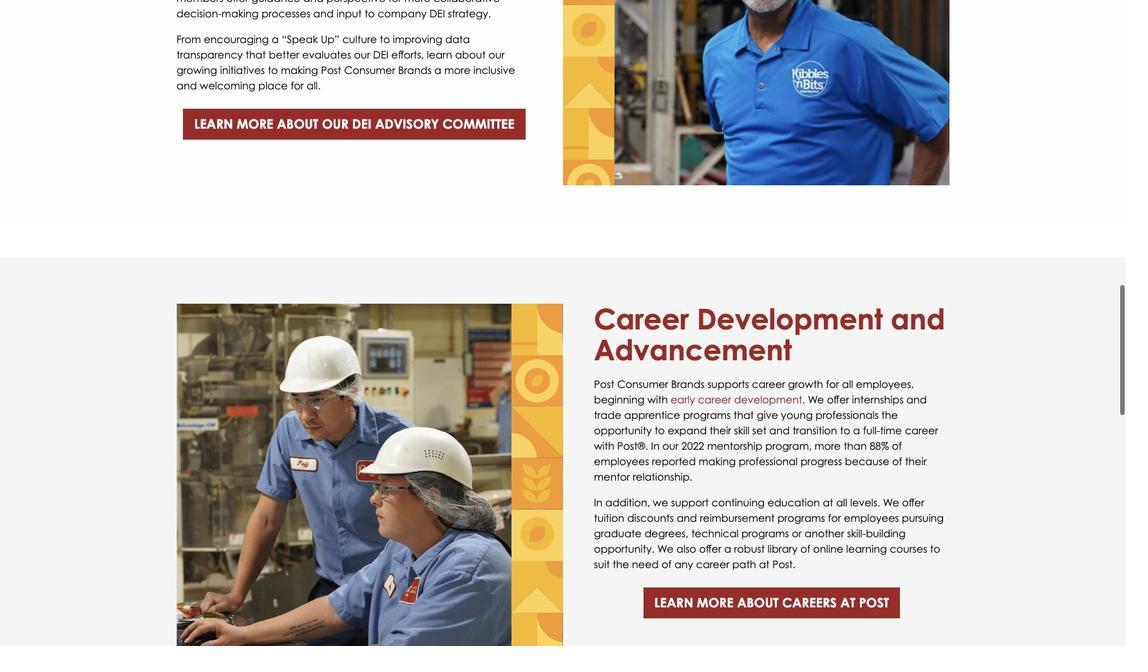 Task type: vqa. For each thing, say whether or not it's contained in the screenshot.
is
no



Task type: describe. For each thing, give the bounding box(es) containing it.
initiatives
[[220, 64, 265, 76]]

place
[[258, 79, 288, 92]]

levels.
[[850, 496, 880, 509]]

to down professionals
[[840, 424, 850, 437]]

making inside from encouraging a "speak up" culture to improving data transparency that better evaluates our dei efforts, learn about our growing initiatives to making post consumer brands a more inclusive and welcoming place for all.
[[281, 64, 318, 76]]

post consumer brands supports career growth for all employees, beginning with
[[594, 378, 914, 406]]

we inside . we offer internships and trade apprentice programs that give young professionals the opportunity to expand their skill set and transition to a full-time career with post®. in our 2022 mentorship program, more than 88% of employees reported making professional progress because of their mentor relationship.
[[808, 393, 824, 406]]

learn for learn more about careers at post
[[654, 595, 693, 611]]

more inside from encouraging a "speak up" culture to improving data transparency that better evaluates our dei efforts, learn about our growing initiatives to making post consumer brands a more inclusive and welcoming place for all.
[[444, 64, 470, 76]]

post®.
[[617, 440, 648, 453]]

expand
[[668, 424, 707, 437]]

our inside . we offer internships and trade apprentice programs that give young professionals the opportunity to expand their skill set and transition to a full-time career with post®. in our 2022 mentorship program, more than 88% of employees reported making professional progress because of their mentor relationship.
[[662, 440, 679, 453]]

2 vertical spatial programs
[[741, 527, 789, 540]]

two post manufacturing employees image
[[177, 304, 563, 647]]

learning
[[846, 543, 887, 556]]

any
[[674, 558, 693, 571]]

advisory
[[375, 116, 439, 132]]

programs inside . we offer internships and trade apprentice programs that give young professionals the opportunity to expand their skill set and transition to a full-time career with post®. in our 2022 mentorship program, more than 88% of employees reported making professional progress because of their mentor relationship.
[[683, 409, 731, 422]]

relationship.
[[633, 471, 693, 484]]

that inside . we offer internships and trade apprentice programs that give young professionals the opportunity to expand their skill set and transition to a full-time career with post®. in our 2022 mentorship program, more than 88% of employees reported making professional progress because of their mentor relationship.
[[734, 409, 754, 422]]

another
[[805, 527, 844, 540]]

consumer inside from encouraging a "speak up" culture to improving data transparency that better evaluates our dei efforts, learn about our growing initiatives to making post consumer brands a more inclusive and welcoming place for all.
[[344, 64, 395, 76]]

reimbursement
[[700, 512, 775, 525]]

inclusive
[[473, 64, 515, 76]]

the inside . we offer internships and trade apprentice programs that give young professionals the opportunity to expand their skill set and transition to a full-time career with post®. in our 2022 mentorship program, more than 88% of employees reported making professional progress because of their mentor relationship.
[[882, 409, 898, 422]]

growing
[[177, 64, 217, 76]]

to inside in addition, we support continuing education at all levels. we offer tuition discounts and reimbursement programs for employees pursuing graduate degrees, technical programs or another skill-building opportunity. we also offer a robust library of online learning courses to suit the need of any career path at post.
[[930, 543, 940, 556]]

discounts
[[627, 512, 674, 525]]

career
[[594, 302, 689, 336]]

of left any
[[662, 558, 672, 571]]

in inside in addition, we support continuing education at all levels. we offer tuition discounts and reimbursement programs for employees pursuing graduate degrees, technical programs or another skill-building opportunity. we also offer a robust library of online learning courses to suit the need of any career path at post.
[[594, 496, 603, 509]]

progress
[[801, 455, 842, 468]]

young
[[781, 409, 813, 422]]

a inside . we offer internships and trade apprentice programs that give young professionals the opportunity to expand their skill set and transition to a full-time career with post®. in our 2022 mentorship program, more than 88% of employees reported making professional progress because of their mentor relationship.
[[853, 424, 860, 437]]

learn more about our dei advisory committee link
[[183, 109, 525, 140]]

a down learn
[[434, 64, 441, 76]]

.
[[802, 393, 805, 406]]

skill
[[734, 424, 750, 437]]

brands inside post consumer brands supports career growth for all employees, beginning with
[[671, 378, 705, 391]]

opportunity.
[[594, 543, 655, 556]]

improving
[[393, 33, 442, 45]]

2 vertical spatial at
[[840, 595, 855, 611]]

committee
[[443, 116, 514, 132]]

post inside from encouraging a "speak up" culture to improving data transparency that better evaluates our dei efforts, learn about our growing initiatives to making post consumer brands a more inclusive and welcoming place for all.
[[321, 64, 341, 76]]

0 vertical spatial at
[[823, 496, 833, 509]]

about for careers
[[737, 595, 779, 611]]

with inside post consumer brands supports career growth for all employees, beginning with
[[647, 393, 668, 406]]

about
[[455, 48, 486, 61]]

encouraging
[[204, 33, 269, 45]]

supports
[[707, 378, 749, 391]]

up"
[[321, 33, 340, 45]]

skill-
[[847, 527, 866, 540]]

1 horizontal spatial our
[[489, 48, 505, 61]]

robust
[[734, 543, 765, 556]]

reported
[[652, 455, 696, 468]]

beginning
[[594, 393, 645, 406]]

more for learn more about our dei advisory committee
[[237, 116, 273, 132]]

offer inside . we offer internships and trade apprentice programs that give young professionals the opportunity to expand their skill set and transition to a full-time career with post®. in our 2022 mentorship program, more than 88% of employees reported making professional progress because of their mentor relationship.
[[827, 393, 849, 406]]

learn more about careers at post
[[654, 595, 889, 611]]

time
[[880, 424, 902, 437]]

careers
[[782, 595, 837, 611]]

development
[[734, 393, 802, 406]]

or
[[792, 527, 802, 540]]

tuition
[[594, 512, 624, 525]]

apprentice
[[624, 409, 680, 422]]

evaluates
[[302, 48, 351, 61]]

library
[[768, 543, 798, 556]]

0 horizontal spatial dei
[[352, 116, 371, 132]]

learn more about careers at post link
[[643, 588, 900, 619]]

early
[[671, 393, 695, 406]]

employees inside . we offer internships and trade apprentice programs that give young professionals the opportunity to expand their skill set and transition to a full-time career with post®. in our 2022 mentorship program, more than 88% of employees reported making professional progress because of their mentor relationship.
[[594, 455, 649, 468]]

better
[[269, 48, 299, 61]]

"speak
[[282, 33, 318, 45]]

transparency
[[177, 48, 243, 61]]

trade
[[594, 409, 621, 422]]

0 horizontal spatial our
[[354, 48, 370, 61]]

for inside post consumer brands supports career growth for all employees, beginning with
[[826, 378, 839, 391]]

88%
[[870, 440, 889, 453]]

to up place
[[268, 64, 278, 76]]

all.
[[307, 79, 321, 92]]

full-
[[863, 424, 880, 437]]

online
[[813, 543, 843, 556]]

suit
[[594, 558, 610, 571]]

2 horizontal spatial post
[[859, 595, 889, 611]]

need
[[632, 558, 659, 571]]

mentor
[[594, 471, 630, 484]]

advancement
[[594, 333, 792, 367]]

all for at
[[836, 496, 847, 509]]

mentorship
[[707, 440, 763, 453]]

in addition, we support continuing education at all levels. we offer tuition discounts and reimbursement programs for employees pursuing graduate degrees, technical programs or another skill-building opportunity. we also offer a robust library of online learning courses to suit the need of any career path at post.
[[594, 496, 944, 571]]

making inside . we offer internships and trade apprentice programs that give young professionals the opportunity to expand their skill set and transition to a full-time career with post®. in our 2022 mentorship program, more than 88% of employees reported making professional progress because of their mentor relationship.
[[699, 455, 736, 468]]

. we offer internships and trade apprentice programs that give young professionals the opportunity to expand their skill set and transition to a full-time career with post®. in our 2022 mentorship program, more than 88% of employees reported making professional progress because of their mentor relationship.
[[594, 393, 938, 484]]

degrees,
[[644, 527, 689, 540]]

career inside in addition, we support continuing education at all levels. we offer tuition discounts and reimbursement programs for employees pursuing graduate degrees, technical programs or another skill-building opportunity. we also offer a robust library of online learning courses to suit the need of any career path at post.
[[696, 558, 729, 571]]

2022
[[681, 440, 704, 453]]

for inside in addition, we support continuing education at all levels. we offer tuition discounts and reimbursement programs for employees pursuing graduate degrees, technical programs or another skill-building opportunity. we also offer a robust library of online learning courses to suit the need of any career path at post.
[[828, 512, 841, 525]]

that inside from encouraging a "speak up" culture to improving data transparency that better evaluates our dei efforts, learn about our growing initiatives to making post consumer brands a more inclusive and welcoming place for all.
[[246, 48, 266, 61]]

our
[[322, 116, 349, 132]]



Task type: locate. For each thing, give the bounding box(es) containing it.
0 horizontal spatial employees
[[594, 455, 649, 468]]

our up inclusive
[[489, 48, 505, 61]]

1 vertical spatial in
[[594, 496, 603, 509]]

1 vertical spatial that
[[734, 409, 754, 422]]

1 vertical spatial all
[[836, 496, 847, 509]]

in up tuition
[[594, 496, 603, 509]]

culture
[[342, 33, 377, 45]]

1 vertical spatial offer
[[902, 496, 924, 509]]

1 vertical spatial the
[[613, 558, 629, 571]]

early career development link
[[671, 393, 802, 406]]

more down path
[[697, 595, 734, 611]]

the up time
[[882, 409, 898, 422]]

1 vertical spatial more
[[697, 595, 734, 611]]

to right the culture
[[380, 33, 390, 45]]

for inside from encouraging a "speak up" culture to improving data transparency that better evaluates our dei efforts, learn about our growing initiatives to making post consumer brands a more inclusive and welcoming place for all.
[[291, 79, 304, 92]]

making
[[281, 64, 318, 76], [699, 455, 736, 468]]

0 vertical spatial in
[[651, 440, 660, 453]]

brands
[[398, 64, 432, 76], [671, 378, 705, 391]]

for up another at right
[[828, 512, 841, 525]]

2 horizontal spatial at
[[840, 595, 855, 611]]

building
[[866, 527, 906, 540]]

0 vertical spatial all
[[842, 378, 853, 391]]

in
[[651, 440, 660, 453], [594, 496, 603, 509]]

1 vertical spatial for
[[826, 378, 839, 391]]

0 vertical spatial consumer
[[344, 64, 395, 76]]

1 vertical spatial we
[[883, 496, 899, 509]]

support
[[671, 496, 709, 509]]

courses
[[890, 543, 927, 556]]

that
[[246, 48, 266, 61], [734, 409, 754, 422]]

1 horizontal spatial about
[[737, 595, 779, 611]]

2 vertical spatial post
[[859, 595, 889, 611]]

1 horizontal spatial learn
[[654, 595, 693, 611]]

with
[[647, 393, 668, 406], [594, 440, 614, 453]]

the inside in addition, we support continuing education at all levels. we offer tuition discounts and reimbursement programs for employees pursuing graduate degrees, technical programs or another skill-building opportunity. we also offer a robust library of online learning courses to suit the need of any career path at post.
[[613, 558, 629, 571]]

career right any
[[696, 558, 729, 571]]

our
[[354, 48, 370, 61], [489, 48, 505, 61], [662, 440, 679, 453]]

0 vertical spatial we
[[808, 393, 824, 406]]

than
[[844, 440, 867, 453]]

of right because
[[892, 455, 902, 468]]

2 horizontal spatial our
[[662, 440, 679, 453]]

more down the about
[[444, 64, 470, 76]]

about
[[277, 116, 318, 132], [737, 595, 779, 611]]

transition
[[793, 424, 837, 437]]

dei right our
[[352, 116, 371, 132]]

dei inside from encouraging a "speak up" culture to improving data transparency that better evaluates our dei efforts, learn about our growing initiatives to making post consumer brands a more inclusive and welcoming place for all.
[[373, 48, 389, 61]]

1 vertical spatial their
[[905, 455, 927, 468]]

the down the opportunity.
[[613, 558, 629, 571]]

0 vertical spatial offer
[[827, 393, 849, 406]]

0 horizontal spatial post
[[321, 64, 341, 76]]

at up another at right
[[823, 496, 833, 509]]

that up initiatives on the left top
[[246, 48, 266, 61]]

1 vertical spatial brands
[[671, 378, 705, 391]]

0 horizontal spatial at
[[759, 558, 770, 571]]

0 horizontal spatial offer
[[699, 543, 721, 556]]

with down opportunity
[[594, 440, 614, 453]]

we down degrees,
[[657, 543, 674, 556]]

1 vertical spatial more
[[815, 440, 841, 453]]

0 horizontal spatial in
[[594, 496, 603, 509]]

0 horizontal spatial their
[[710, 424, 731, 437]]

0 horizontal spatial the
[[613, 558, 629, 571]]

making up all.
[[281, 64, 318, 76]]

a up better
[[272, 33, 279, 45]]

0 horizontal spatial more
[[237, 116, 273, 132]]

growth
[[788, 378, 823, 391]]

0 vertical spatial employees
[[594, 455, 649, 468]]

0 vertical spatial post
[[321, 64, 341, 76]]

2 horizontal spatial offer
[[902, 496, 924, 509]]

1 horizontal spatial at
[[823, 496, 833, 509]]

1 horizontal spatial brands
[[671, 378, 705, 391]]

in inside . we offer internships and trade apprentice programs that give young professionals the opportunity to expand their skill set and transition to a full-time career with post®. in our 2022 mentorship program, more than 88% of employees reported making professional progress because of their mentor relationship.
[[651, 440, 660, 453]]

we right .
[[808, 393, 824, 406]]

0 vertical spatial about
[[277, 116, 318, 132]]

to down apprentice
[[655, 424, 665, 437]]

1 horizontal spatial we
[[808, 393, 824, 406]]

consumer
[[344, 64, 395, 76], [617, 378, 668, 391]]

at right careers
[[840, 595, 855, 611]]

0 vertical spatial learn
[[194, 116, 233, 132]]

all
[[842, 378, 853, 391], [836, 496, 847, 509]]

employees up mentor
[[594, 455, 649, 468]]

with up apprentice
[[647, 393, 668, 406]]

0 horizontal spatial with
[[594, 440, 614, 453]]

0 horizontal spatial making
[[281, 64, 318, 76]]

early career development
[[671, 393, 802, 406]]

from encouraging a "speak up" culture to improving data transparency that better evaluates our dei efforts, learn about our growing initiatives to making post consumer brands a more inclusive and welcoming place for all.
[[177, 33, 515, 92]]

a post employee in a hardhat smiles at the camera. image
[[563, 0, 950, 185]]

2 vertical spatial offer
[[699, 543, 721, 556]]

more inside learn more about our dei advisory committee link
[[237, 116, 273, 132]]

1 vertical spatial employees
[[844, 512, 899, 525]]

program,
[[765, 440, 812, 453]]

post down evaluates at the top of the page
[[321, 64, 341, 76]]

about for our
[[277, 116, 318, 132]]

the
[[882, 409, 898, 422], [613, 558, 629, 571]]

1 horizontal spatial with
[[647, 393, 668, 406]]

professionals
[[816, 409, 879, 422]]

0 vertical spatial their
[[710, 424, 731, 437]]

career inside . we offer internships and trade apprentice programs that give young professionals the opportunity to expand their skill set and transition to a full-time career with post®. in our 2022 mentorship program, more than 88% of employees reported making professional progress because of their mentor relationship.
[[905, 424, 938, 437]]

more down place
[[237, 116, 273, 132]]

we
[[653, 496, 668, 509]]

0 horizontal spatial brands
[[398, 64, 432, 76]]

also
[[676, 543, 696, 556]]

at left post.
[[759, 558, 770, 571]]

addition,
[[605, 496, 650, 509]]

give
[[757, 409, 778, 422]]

their up mentorship
[[710, 424, 731, 437]]

offer
[[827, 393, 849, 406], [902, 496, 924, 509], [699, 543, 721, 556]]

more
[[444, 64, 470, 76], [815, 440, 841, 453]]

0 vertical spatial dei
[[373, 48, 389, 61]]

consumer down the culture
[[344, 64, 395, 76]]

0 vertical spatial that
[[246, 48, 266, 61]]

0 horizontal spatial more
[[444, 64, 470, 76]]

learn down welcoming
[[194, 116, 233, 132]]

at
[[823, 496, 833, 509], [759, 558, 770, 571], [840, 595, 855, 611]]

and inside career development and advancement
[[891, 302, 945, 336]]

1 horizontal spatial making
[[699, 455, 736, 468]]

1 vertical spatial dei
[[352, 116, 371, 132]]

0 vertical spatial for
[[291, 79, 304, 92]]

programs
[[683, 409, 731, 422], [778, 512, 825, 525], [741, 527, 789, 540]]

dei
[[373, 48, 389, 61], [352, 116, 371, 132]]

with inside . we offer internships and trade apprentice programs that give young professionals the opportunity to expand their skill set and transition to a full-time career with post®. in our 2022 mentorship program, more than 88% of employees reported making professional progress because of their mentor relationship.
[[594, 440, 614, 453]]

our up reported
[[662, 440, 679, 453]]

all inside in addition, we support continuing education at all levels. we offer tuition discounts and reimbursement programs for employees pursuing graduate degrees, technical programs or another skill-building opportunity. we also offer a robust library of online learning courses to suit the need of any career path at post.
[[836, 496, 847, 509]]

1 horizontal spatial employees
[[844, 512, 899, 525]]

0 horizontal spatial we
[[657, 543, 674, 556]]

that up skill
[[734, 409, 754, 422]]

a inside in addition, we support continuing education at all levels. we offer tuition discounts and reimbursement programs for employees pursuing graduate degrees, technical programs or another skill-building opportunity. we also offer a robust library of online learning courses to suit the need of any career path at post.
[[724, 543, 731, 556]]

brands inside from encouraging a "speak up" culture to improving data transparency that better evaluates our dei efforts, learn about our growing initiatives to making post consumer brands a more inclusive and welcoming place for all.
[[398, 64, 432, 76]]

learn more about our dei advisory committee
[[194, 116, 514, 132]]

from
[[177, 33, 201, 45]]

1 horizontal spatial post
[[594, 378, 614, 391]]

1 horizontal spatial dei
[[373, 48, 389, 61]]

for left all.
[[291, 79, 304, 92]]

consumer up beginning
[[617, 378, 668, 391]]

for
[[291, 79, 304, 92], [826, 378, 839, 391], [828, 512, 841, 525]]

pursuing
[[902, 512, 944, 525]]

programs up expand
[[683, 409, 731, 422]]

offer up professionals
[[827, 393, 849, 406]]

2 vertical spatial for
[[828, 512, 841, 525]]

path
[[732, 558, 756, 571]]

of down or in the bottom of the page
[[800, 543, 810, 556]]

graduate
[[594, 527, 642, 540]]

in right post®.
[[651, 440, 660, 453]]

0 vertical spatial programs
[[683, 409, 731, 422]]

brands up early
[[671, 378, 705, 391]]

employees down levels. at the bottom right of page
[[844, 512, 899, 525]]

their right because
[[905, 455, 927, 468]]

1 horizontal spatial that
[[734, 409, 754, 422]]

post inside post consumer brands supports career growth for all employees, beginning with
[[594, 378, 614, 391]]

career inside post consumer brands supports career growth for all employees, beginning with
[[752, 378, 785, 391]]

more for learn more about careers at post
[[697, 595, 734, 611]]

post up beginning
[[594, 378, 614, 391]]

dei down the culture
[[373, 48, 389, 61]]

internships
[[852, 393, 904, 406]]

education
[[768, 496, 820, 509]]

post
[[321, 64, 341, 76], [594, 378, 614, 391], [859, 595, 889, 611]]

to right courses
[[930, 543, 940, 556]]

a left full-
[[853, 424, 860, 437]]

more inside . we offer internships and trade apprentice programs that give young professionals the opportunity to expand their skill set and transition to a full-time career with post®. in our 2022 mentorship program, more than 88% of employees reported making professional progress because of their mentor relationship.
[[815, 440, 841, 453]]

about left our
[[277, 116, 318, 132]]

0 vertical spatial the
[[882, 409, 898, 422]]

set
[[752, 424, 767, 437]]

1 horizontal spatial more
[[815, 440, 841, 453]]

0 vertical spatial making
[[281, 64, 318, 76]]

1 vertical spatial making
[[699, 455, 736, 468]]

all up professionals
[[842, 378, 853, 391]]

1 vertical spatial at
[[759, 558, 770, 571]]

and inside in addition, we support continuing education at all levels. we offer tuition discounts and reimbursement programs for employees pursuing graduate degrees, technical programs or another skill-building opportunity. we also offer a robust library of online learning courses to suit the need of any career path at post.
[[677, 512, 697, 525]]

employees
[[594, 455, 649, 468], [844, 512, 899, 525]]

about down path
[[737, 595, 779, 611]]

welcoming
[[200, 79, 255, 92]]

our down the culture
[[354, 48, 370, 61]]

learn for learn more about our dei advisory committee
[[194, 116, 233, 132]]

1 vertical spatial post
[[594, 378, 614, 391]]

1 vertical spatial learn
[[654, 595, 693, 611]]

1 horizontal spatial the
[[882, 409, 898, 422]]

efforts,
[[391, 48, 424, 61]]

all for for
[[842, 378, 853, 391]]

0 horizontal spatial consumer
[[344, 64, 395, 76]]

professional
[[739, 455, 798, 468]]

1 vertical spatial consumer
[[617, 378, 668, 391]]

because
[[845, 455, 889, 468]]

programs up "robust"
[[741, 527, 789, 540]]

0 horizontal spatial learn
[[194, 116, 233, 132]]

more inside learn more about careers at post link
[[697, 595, 734, 611]]

offer down technical
[[699, 543, 721, 556]]

continuing
[[712, 496, 765, 509]]

0 vertical spatial brands
[[398, 64, 432, 76]]

1 vertical spatial programs
[[778, 512, 825, 525]]

more up progress
[[815, 440, 841, 453]]

development
[[697, 302, 883, 336]]

all left levels. at the bottom right of page
[[836, 496, 847, 509]]

1 horizontal spatial offer
[[827, 393, 849, 406]]

career up development at the bottom right of page
[[752, 378, 785, 391]]

career down supports
[[698, 393, 731, 406]]

1 horizontal spatial more
[[697, 595, 734, 611]]

1 horizontal spatial consumer
[[617, 378, 668, 391]]

2 vertical spatial we
[[657, 543, 674, 556]]

1 horizontal spatial in
[[651, 440, 660, 453]]

employees inside in addition, we support continuing education at all levels. we offer tuition discounts and reimbursement programs for employees pursuing graduate degrees, technical programs or another skill-building opportunity. we also offer a robust library of online learning courses to suit the need of any career path at post.
[[844, 512, 899, 525]]

all inside post consumer brands supports career growth for all employees, beginning with
[[842, 378, 853, 391]]

opportunity
[[594, 424, 652, 437]]

brands down efforts,
[[398, 64, 432, 76]]

learn
[[427, 48, 452, 61]]

making down mentorship
[[699, 455, 736, 468]]

1 vertical spatial about
[[737, 595, 779, 611]]

consumer inside post consumer brands supports career growth for all employees, beginning with
[[617, 378, 668, 391]]

we
[[808, 393, 824, 406], [883, 496, 899, 509], [657, 543, 674, 556]]

data
[[445, 33, 470, 45]]

1 vertical spatial with
[[594, 440, 614, 453]]

technical
[[691, 527, 739, 540]]

post.
[[772, 558, 796, 571]]

we right levels. at the bottom right of page
[[883, 496, 899, 509]]

learn
[[194, 116, 233, 132], [654, 595, 693, 611]]

post down learning at the bottom right of the page
[[859, 595, 889, 611]]

a down technical
[[724, 543, 731, 556]]

programs up or in the bottom of the page
[[778, 512, 825, 525]]

0 horizontal spatial about
[[277, 116, 318, 132]]

2 horizontal spatial we
[[883, 496, 899, 509]]

for right growth
[[826, 378, 839, 391]]

1 horizontal spatial their
[[905, 455, 927, 468]]

career development and advancement
[[594, 302, 945, 367]]

learn down any
[[654, 595, 693, 611]]

employees,
[[856, 378, 914, 391]]

0 horizontal spatial that
[[246, 48, 266, 61]]

career right time
[[905, 424, 938, 437]]

of down time
[[892, 440, 902, 453]]

offer up pursuing on the bottom of page
[[902, 496, 924, 509]]

of
[[892, 440, 902, 453], [892, 455, 902, 468], [800, 543, 810, 556], [662, 558, 672, 571]]

0 vertical spatial more
[[444, 64, 470, 76]]

a
[[272, 33, 279, 45], [434, 64, 441, 76], [853, 424, 860, 437], [724, 543, 731, 556]]

0 vertical spatial more
[[237, 116, 273, 132]]

0 vertical spatial with
[[647, 393, 668, 406]]

and inside from encouraging a "speak up" culture to improving data transparency that better evaluates our dei efforts, learn about our growing initiatives to making post consumer brands a more inclusive and welcoming place for all.
[[177, 79, 197, 92]]



